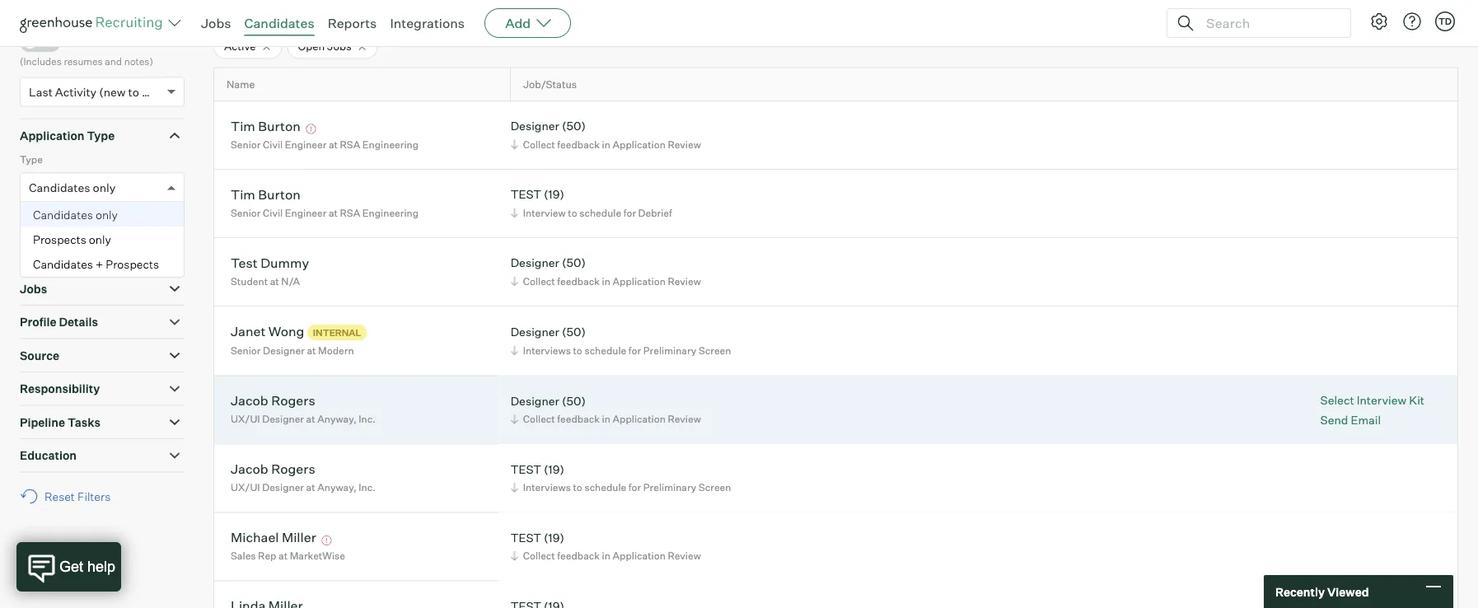 Task type: locate. For each thing, give the bounding box(es) containing it.
preliminary for (50)
[[644, 344, 697, 356]]

4 (50) from the top
[[562, 394, 586, 408]]

2 screen from the top
[[699, 482, 732, 494]]

4 collect feedback in application review link from the top
[[508, 548, 706, 564]]

1 preliminary from the top
[[644, 344, 697, 356]]

open jobs
[[298, 40, 352, 53]]

1 (50) from the top
[[562, 119, 586, 133]]

0 vertical spatial for
[[624, 207, 636, 219]]

integrations link
[[390, 15, 465, 31]]

1 vertical spatial engineer
[[285, 207, 327, 219]]

schedule inside the designer (50) interviews to schedule for preliminary screen
[[585, 344, 627, 356]]

2 (19) from the top
[[544, 462, 565, 477]]

3 feedback from the top
[[558, 413, 600, 426]]

1 ux/ui from the top
[[231, 413, 260, 426]]

1 vertical spatial rsa
[[340, 207, 360, 219]]

candidates up exclude
[[29, 180, 90, 195]]

designer (50) collect feedback in application review
[[511, 119, 701, 151], [511, 256, 701, 287], [511, 394, 701, 426]]

michael miller has been in application review for more than 5 days image
[[319, 536, 334, 546]]

review inside the test (19) collect feedback in application review
[[668, 550, 701, 562]]

to inside test (19) interviews to schedule for preliminary screen
[[573, 482, 583, 494]]

interview inside select interview kit send email
[[1357, 393, 1407, 408]]

collect inside the test (19) collect feedback in application review
[[523, 550, 555, 562]]

application inside the test (19) collect feedback in application review
[[613, 550, 666, 562]]

add inside popup button
[[505, 15, 531, 31]]

2 engineering from the top
[[363, 207, 419, 219]]

internal
[[313, 327, 361, 338]]

review
[[668, 138, 701, 151], [668, 275, 701, 287], [668, 413, 701, 426], [668, 550, 701, 562]]

2 ux/ui from the top
[[231, 482, 260, 494]]

2 inc. from the top
[[359, 482, 376, 494]]

Search candidates field
[[20, 0, 185, 26]]

1 designer (50) collect feedback in application review from the top
[[511, 119, 701, 151]]

senior down the janet
[[231, 345, 261, 357]]

profile
[[20, 315, 56, 329]]

0 vertical spatial jacob
[[231, 393, 269, 409]]

for for burton
[[624, 207, 636, 219]]

1 vertical spatial type
[[20, 153, 43, 166]]

screen inside test (19) interviews to schedule for preliminary screen
[[699, 482, 732, 494]]

4 collect from the top
[[523, 550, 555, 562]]

only up 'prospects only' option on the top of the page
[[96, 207, 118, 222]]

activity
[[55, 85, 97, 99]]

1 vertical spatial preliminary
[[644, 482, 697, 494]]

civil down tim burton
[[263, 138, 283, 151]]

collect feedback in application review link down test (19) interviews to schedule for preliminary screen
[[508, 548, 706, 564]]

0 vertical spatial tim burton link
[[231, 118, 301, 137]]

tim burton link up 'test dummy' link
[[231, 186, 301, 205]]

add button
[[485, 8, 571, 38]]

for
[[624, 207, 636, 219], [629, 344, 642, 356], [629, 482, 642, 494]]

1 horizontal spatial interview
[[1357, 393, 1407, 408]]

applications
[[337, 4, 403, 19]]

interviews to schedule for preliminary screen link for (50)
[[508, 342, 736, 358]]

0 vertical spatial engineer
[[285, 138, 327, 151]]

3 senior from the top
[[231, 345, 261, 357]]

responsibility
[[20, 382, 100, 396]]

application up the designer (50) interviews to schedule for preliminary screen
[[613, 275, 666, 287]]

in up the designer (50) interviews to schedule for preliminary screen
[[602, 275, 611, 287]]

interviews inside the designer (50) interviews to schedule for preliminary screen
[[523, 344, 571, 356]]

1 vertical spatial designer (50) collect feedback in application review
[[511, 256, 701, 287]]

0 horizontal spatial interview
[[523, 207, 566, 219]]

list box
[[21, 203, 184, 277]]

in down test (19) interviews to schedule for preliminary screen
[[602, 550, 611, 562]]

designer (50) interviews to schedule for preliminary screen
[[511, 325, 732, 356]]

0 vertical spatial test
[[511, 187, 542, 202]]

1 review from the top
[[668, 138, 701, 151]]

rsa down senior civil engineer at rsa engineering
[[340, 207, 360, 219]]

1 tim from the top
[[231, 118, 255, 134]]

rsa up the tim burton senior civil engineer at rsa engineering
[[340, 138, 360, 151]]

application for senior civil engineer at rsa engineering
[[613, 138, 666, 151]]

4 in from the top
[[602, 550, 611, 562]]

civil up 'test dummy' link
[[263, 207, 283, 219]]

test inside test (19) interview to schedule for debrief
[[511, 187, 542, 202]]

1 vertical spatial tim burton link
[[231, 186, 301, 205]]

candidates only option
[[29, 180, 116, 195], [21, 203, 184, 227]]

0 vertical spatial burton
[[258, 118, 301, 134]]

engineer
[[285, 138, 327, 151], [285, 207, 327, 219]]

1 vertical spatial rogers
[[271, 461, 315, 477]]

2 vertical spatial designer (50) collect feedback in application review
[[511, 394, 701, 426]]

1 in from the top
[[602, 138, 611, 151]]

1 feedback from the top
[[558, 138, 600, 151]]

exclude
[[40, 217, 80, 230]]

collect feedback in application review link up the designer (50) interviews to schedule for preliminary screen
[[508, 273, 706, 289]]

preliminary inside test (19) interviews to schedule for preliminary screen
[[644, 482, 697, 494]]

test
[[511, 187, 542, 202], [511, 462, 542, 477], [511, 531, 542, 545]]

1 vertical spatial jacob
[[231, 461, 269, 477]]

1 tim burton link from the top
[[231, 118, 301, 137]]

anyway, up michael miller has been in application review for more than 5 days icon
[[318, 482, 357, 494]]

3 (19) from the top
[[544, 531, 565, 545]]

1 vertical spatial interviews to schedule for preliminary screen link
[[508, 480, 736, 496]]

jacob rogers link
[[231, 393, 315, 411], [231, 461, 315, 480]]

0 horizontal spatial type
[[20, 153, 43, 166]]

1 jacob from the top
[[231, 393, 269, 409]]

application up "debrief"
[[613, 138, 666, 151]]

(50)
[[562, 119, 586, 133], [562, 256, 586, 270], [562, 325, 586, 339], [562, 394, 586, 408]]

jacob rogers link up michael miller in the left of the page
[[231, 461, 315, 480]]

pipeline tasks
[[20, 415, 101, 430]]

in up test (19) interview to schedule for debrief
[[602, 138, 611, 151]]

for inside test (19) interviews to schedule for preliminary screen
[[629, 482, 642, 494]]

1 horizontal spatial type
[[87, 128, 115, 143]]

1 vertical spatial jacob rogers link
[[231, 461, 315, 480]]

1 vertical spatial burton
[[258, 186, 301, 203]]

burton left tim burton has been in application review for more than 5 days icon
[[258, 118, 301, 134]]

janet
[[231, 323, 266, 339]]

0 vertical spatial (19)
[[544, 187, 565, 202]]

1 vertical spatial anyway,
[[318, 482, 357, 494]]

2 test from the top
[[511, 462, 542, 477]]

full
[[68, 35, 87, 48]]

application for sales rep at marketwise
[[613, 550, 666, 562]]

schedule inside test (19) interview to schedule for debrief
[[580, 207, 622, 219]]

burton
[[258, 118, 301, 134], [258, 186, 301, 203]]

for for rogers
[[629, 482, 642, 494]]

candidates down prospects only
[[33, 257, 93, 271]]

tim for tim burton
[[231, 118, 255, 134]]

rogers down senior designer at modern
[[271, 393, 315, 409]]

collect
[[523, 138, 555, 151], [523, 275, 555, 287], [523, 413, 555, 426], [523, 550, 555, 562]]

1 jacob rogers link from the top
[[231, 393, 315, 411]]

list box inside type element
[[21, 203, 184, 277]]

1 vertical spatial civil
[[263, 207, 283, 219]]

0 vertical spatial jacob rogers link
[[231, 393, 315, 411]]

burton inside the tim burton senior civil engineer at rsa engineering
[[258, 186, 301, 203]]

2 burton from the top
[[258, 186, 301, 203]]

jacob down senior designer at modern
[[231, 393, 269, 409]]

1 collect feedback in application review link from the top
[[508, 137, 706, 152]]

collect feedback in application review link for ux/ui designer at anyway, inc.
[[508, 411, 706, 427]]

to inside test (19) interview to schedule for debrief
[[568, 207, 578, 219]]

0 vertical spatial type
[[87, 128, 115, 143]]

1 senior from the top
[[231, 138, 261, 151]]

(19) inside test (19) interviews to schedule for preliminary screen
[[544, 462, 565, 477]]

(new
[[99, 85, 126, 99]]

rogers up the miller
[[271, 461, 315, 477]]

1 vertical spatial for
[[629, 344, 642, 356]]

to for test (19) interview to schedule for debrief
[[568, 207, 578, 219]]

1 vertical spatial candidates only
[[33, 207, 118, 222]]

candidates for topmost candidates only option
[[29, 180, 90, 195]]

in for student at n/a
[[602, 275, 611, 287]]

2 rsa from the top
[[340, 207, 360, 219]]

designer (50) collect feedback in application review for senior civil engineer at rsa engineering
[[511, 119, 701, 151]]

2 collect from the top
[[523, 275, 555, 287]]

0 vertical spatial civil
[[263, 138, 283, 151]]

sales rep at marketwise
[[231, 550, 345, 562]]

2 (50) from the top
[[562, 256, 586, 270]]

2 vertical spatial schedule
[[585, 482, 627, 494]]

integrations
[[390, 15, 465, 31]]

tim down the "name"
[[231, 118, 255, 134]]

type down last activity (new to old) option
[[87, 128, 115, 143]]

reset filters button
[[20, 481, 119, 512]]

1 vertical spatial test
[[511, 462, 542, 477]]

senior designer at modern
[[231, 345, 354, 357]]

1 vertical spatial interviews
[[523, 482, 571, 494]]

td
[[1439, 16, 1453, 27]]

type
[[87, 128, 115, 143], [20, 153, 43, 166]]

1 interviews to schedule for preliminary screen link from the top
[[508, 342, 736, 358]]

collect feedback in application review link up test (19) interview to schedule for debrief
[[508, 137, 706, 152]]

0 vertical spatial ux/ui
[[231, 413, 260, 426]]

1 test from the top
[[511, 187, 542, 202]]

interview inside test (19) interview to schedule for debrief
[[523, 207, 566, 219]]

1 interviews from the top
[[523, 344, 571, 356]]

1 vertical spatial ux/ui
[[231, 482, 260, 494]]

feedback for student at n/a
[[558, 275, 600, 287]]

1 horizontal spatial add
[[1252, 6, 1275, 20]]

to for last activity (new to old)
[[128, 85, 139, 99]]

schedule inside test (19) interviews to schedule for preliminary screen
[[585, 482, 627, 494]]

1 collect from the top
[[523, 138, 555, 151]]

senior down tim burton
[[231, 138, 261, 151]]

collect feedback in application review link
[[508, 137, 706, 152], [508, 273, 706, 289], [508, 411, 706, 427], [508, 548, 706, 564]]

engineer up dummy
[[285, 207, 327, 219]]

0 vertical spatial anyway,
[[318, 413, 357, 426]]

anyway, for test (19)
[[318, 482, 357, 494]]

feedback inside the test (19) collect feedback in application review
[[558, 550, 600, 562]]

1 screen from the top
[[699, 344, 732, 356]]

1 rogers from the top
[[271, 393, 315, 409]]

greenhouse recruiting image
[[20, 13, 168, 33]]

collect for sales rep at marketwise
[[523, 550, 555, 562]]

tim for tim burton senior civil engineer at rsa engineering
[[231, 186, 255, 203]]

1 vertical spatial jacob rogers ux/ui designer at anyway, inc.
[[231, 461, 376, 494]]

jacob for designer (50)
[[231, 393, 269, 409]]

test for jacob rogers
[[511, 462, 542, 477]]

in for senior civil engineer at rsa engineering
[[602, 138, 611, 151]]

prospects on no jobs
[[40, 245, 147, 259]]

jobs
[[201, 15, 231, 31], [327, 40, 352, 53], [124, 245, 147, 259], [20, 282, 47, 296]]

0 vertical spatial interviews
[[523, 344, 571, 356]]

0 vertical spatial designer (50) collect feedback in application review
[[511, 119, 701, 151]]

3 collect feedback in application review link from the top
[[508, 411, 706, 427]]

candidate
[[281, 4, 334, 19]]

none field inside type element
[[21, 174, 37, 202]]

prospects inside option
[[106, 257, 159, 271]]

3 test from the top
[[511, 531, 542, 545]]

interviews for test
[[523, 482, 571, 494]]

in inside the test (19) collect feedback in application review
[[602, 550, 611, 562]]

only
[[93, 180, 116, 195], [96, 207, 118, 222], [89, 232, 111, 247]]

add
[[1252, 6, 1275, 20], [505, 15, 531, 31]]

2 engineer from the top
[[285, 207, 327, 219]]

tim burton senior civil engineer at rsa engineering
[[231, 186, 419, 219]]

application down test (19) interviews to schedule for preliminary screen
[[613, 550, 666, 562]]

1 vertical spatial senior
[[231, 207, 261, 219]]

1 inc. from the top
[[359, 413, 376, 426]]

3 review from the top
[[668, 413, 701, 426]]

designer (50) collect feedback in application review up test (19) interview to schedule for debrief
[[511, 119, 701, 151]]

designer (50) collect feedback in application review down interview to schedule for debrief link
[[511, 256, 701, 287]]

(19) for jacob rogers
[[544, 462, 565, 477]]

1 civil from the top
[[263, 138, 283, 151]]

3 designer (50) collect feedback in application review from the top
[[511, 394, 701, 426]]

(50) for senior designer at modern
[[562, 325, 586, 339]]

configure image
[[1370, 12, 1390, 31]]

prospects only
[[33, 232, 111, 247]]

candidates
[[244, 15, 315, 31], [29, 180, 90, 195], [33, 207, 93, 222], [33, 257, 93, 271]]

at inside 'test dummy student at n/a'
[[270, 275, 279, 287]]

test inside test (19) interviews to schedule for preliminary screen
[[511, 462, 542, 477]]

only up migrated
[[93, 180, 116, 195]]

candidates only up exclude
[[29, 180, 116, 195]]

tim up test
[[231, 186, 255, 203]]

1 anyway, from the top
[[318, 413, 357, 426]]

2 jacob rogers ux/ui designer at anyway, inc. from the top
[[231, 461, 376, 494]]

tim
[[231, 118, 255, 134], [231, 186, 255, 203]]

0 vertical spatial senior
[[231, 138, 261, 151]]

2 vertical spatial (19)
[[544, 531, 565, 545]]

miller
[[282, 529, 316, 546]]

notes)
[[124, 55, 153, 67]]

1 engineering from the top
[[363, 138, 419, 151]]

viewed
[[1328, 585, 1370, 599]]

4 review from the top
[[668, 550, 701, 562]]

2 anyway, from the top
[[318, 482, 357, 494]]

(19) inside test (19) interview to schedule for debrief
[[544, 187, 565, 202]]

0 vertical spatial screen
[[699, 344, 732, 356]]

preliminary for (19)
[[644, 482, 697, 494]]

0 vertical spatial rsa
[[340, 138, 360, 151]]

add left "candidate" at the top of page
[[1252, 6, 1275, 20]]

0 horizontal spatial add
[[505, 15, 531, 31]]

recently
[[1276, 585, 1326, 599]]

0 vertical spatial interviews to schedule for preliminary screen link
[[508, 342, 736, 358]]

collect feedback in application review link for senior civil engineer at rsa engineering
[[508, 137, 706, 152]]

candidates only up prospects only
[[33, 207, 118, 222]]

kit
[[1410, 393, 1425, 408]]

2 interviews to schedule for preliminary screen link from the top
[[508, 480, 736, 496]]

test
[[231, 254, 258, 271]]

designer (50) collect feedback in application review up test (19) interviews to schedule for preliminary screen
[[511, 394, 701, 426]]

ux/ui for test (19)
[[231, 482, 260, 494]]

prospects inside option
[[33, 232, 86, 247]]

0 vertical spatial schedule
[[580, 207, 622, 219]]

to inside the designer (50) interviews to schedule for preliminary screen
[[573, 344, 583, 356]]

jacob rogers link for designer (50)
[[231, 393, 315, 411]]

to for test (19) interviews to schedule for preliminary screen
[[573, 482, 583, 494]]

0 vertical spatial preliminary
[[644, 344, 697, 356]]

jobs right no
[[124, 245, 147, 259]]

(includes
[[20, 55, 62, 67]]

schedule for burton
[[580, 207, 622, 219]]

1 (19) from the top
[[544, 187, 565, 202]]

candidates up prospects only
[[33, 207, 93, 222]]

2 tim from the top
[[231, 186, 255, 203]]

2 review from the top
[[668, 275, 701, 287]]

2 designer (50) collect feedback in application review from the top
[[511, 256, 701, 287]]

collect feedback in application review link up test (19) interviews to schedule for preliminary screen
[[508, 411, 706, 427]]

tim burton link
[[231, 118, 301, 137], [231, 186, 301, 205]]

at up the tim burton senior civil engineer at rsa engineering
[[329, 138, 338, 151]]

senior
[[231, 138, 261, 151], [231, 207, 261, 219], [231, 345, 261, 357]]

jacob rogers link down senior designer at modern
[[231, 393, 315, 411]]

(50) inside the designer (50) interviews to schedule for preliminary screen
[[562, 325, 586, 339]]

0 vertical spatial tim
[[231, 118, 255, 134]]

select
[[1321, 393, 1355, 408]]

bulk
[[1374, 6, 1398, 20]]

2 preliminary from the top
[[644, 482, 697, 494]]

interview
[[523, 207, 566, 219], [1357, 393, 1407, 408]]

prospects for prospects on no jobs
[[40, 245, 90, 259]]

None field
[[21, 174, 37, 202]]

candidates only option up on in the left top of the page
[[21, 203, 184, 227]]

ux/ui for designer (50)
[[231, 413, 260, 426]]

tim burton link left tim burton has been in application review for more than 5 days icon
[[231, 118, 301, 137]]

type element
[[20, 152, 185, 278]]

add up job/status
[[505, 15, 531, 31]]

test dummy student at n/a
[[231, 254, 309, 287]]

in up test (19) interviews to schedule for preliminary screen
[[602, 413, 611, 426]]

prospects only option
[[21, 227, 184, 252]]

only down migrated
[[89, 232, 111, 247]]

at left n/a
[[270, 275, 279, 287]]

1 vertical spatial (19)
[[544, 462, 565, 477]]

2 vertical spatial for
[[629, 482, 642, 494]]

1 vertical spatial inc.
[[359, 482, 376, 494]]

jacob for test (19)
[[231, 461, 269, 477]]

4 feedback from the top
[[558, 550, 600, 562]]

2 feedback from the top
[[558, 275, 600, 287]]

34
[[263, 4, 278, 19]]

at left "modern"
[[307, 345, 316, 357]]

jacob up michael
[[231, 461, 269, 477]]

candidates only option up exclude
[[29, 180, 116, 195]]

test (19) interviews to schedule for preliminary screen
[[511, 462, 732, 494]]

2 in from the top
[[602, 275, 611, 287]]

1 vertical spatial screen
[[699, 482, 732, 494]]

review for sales rep at marketwise
[[668, 550, 701, 562]]

2 jacob from the top
[[231, 461, 269, 477]]

review for senior civil engineer at rsa engineering
[[668, 138, 701, 151]]

at down senior civil engineer at rsa engineering
[[329, 207, 338, 219]]

for inside test (19) interview to schedule for debrief
[[624, 207, 636, 219]]

2 civil from the top
[[263, 207, 283, 219]]

td button
[[1433, 8, 1459, 35]]

interviews
[[523, 344, 571, 356], [523, 482, 571, 494]]

prospects
[[33, 232, 86, 247], [40, 245, 90, 259], [106, 257, 159, 271]]

engineer down tim burton has been in application review for more than 5 days icon
[[285, 138, 327, 151]]

2 rogers from the top
[[271, 461, 315, 477]]

0 vertical spatial engineering
[[363, 138, 419, 151]]

preliminary inside the designer (50) interviews to schedule for preliminary screen
[[644, 344, 697, 356]]

rogers for designer (50)
[[271, 393, 315, 409]]

burton down senior civil engineer at rsa engineering
[[258, 186, 301, 203]]

2 senior from the top
[[231, 207, 261, 219]]

1 vertical spatial schedule
[[585, 344, 627, 356]]

add candidate
[[1252, 6, 1333, 20]]

2 collect feedback in application review link from the top
[[508, 273, 706, 289]]

burton for tim burton
[[258, 118, 301, 134]]

2 vertical spatial only
[[89, 232, 111, 247]]

inc.
[[359, 413, 376, 426], [359, 482, 376, 494]]

list box containing candidates only
[[21, 203, 184, 277]]

0 vertical spatial jacob rogers ux/ui designer at anyway, inc.
[[231, 393, 376, 426]]

1 vertical spatial interview
[[1357, 393, 1407, 408]]

3 (50) from the top
[[562, 325, 586, 339]]

2 vertical spatial test
[[511, 531, 542, 545]]

jacob rogers ux/ui designer at anyway, inc.
[[231, 393, 376, 426], [231, 461, 376, 494]]

1 jacob rogers ux/ui designer at anyway, inc. from the top
[[231, 393, 376, 426]]

screen for (19)
[[699, 482, 732, 494]]

interviews inside test (19) interviews to schedule for preliminary screen
[[523, 482, 571, 494]]

Exclude migrated candidates checkbox
[[23, 217, 34, 227]]

2 interviews from the top
[[523, 482, 571, 494]]

jacob rogers link for test (19)
[[231, 461, 315, 480]]

2 jacob rogers link from the top
[[231, 461, 315, 480]]

jacob rogers ux/ui designer at anyway, inc. down senior designer at modern
[[231, 393, 376, 426]]

(19) for tim burton
[[544, 187, 565, 202]]

1 vertical spatial engineering
[[363, 207, 419, 219]]

tim inside the tim burton senior civil engineer at rsa engineering
[[231, 186, 255, 203]]

candidate
[[1277, 6, 1333, 20]]

reset
[[45, 489, 75, 504]]

jacob rogers ux/ui designer at anyway, inc. up the miller
[[231, 461, 376, 494]]

generate report
[[1083, 6, 1172, 20]]

2 vertical spatial senior
[[231, 345, 261, 357]]

0 vertical spatial interview
[[523, 207, 566, 219]]

schedule
[[580, 207, 622, 219], [585, 344, 627, 356], [585, 482, 627, 494]]

anyway, down "modern"
[[318, 413, 357, 426]]

senior up test
[[231, 207, 261, 219]]

1 vertical spatial tim
[[231, 186, 255, 203]]

rogers for test (19)
[[271, 461, 315, 477]]

type down application type
[[20, 153, 43, 166]]

screen inside the designer (50) interviews to schedule for preliminary screen
[[699, 344, 732, 356]]

0 vertical spatial inc.
[[359, 413, 376, 426]]

0 vertical spatial rogers
[[271, 393, 315, 409]]

1 burton from the top
[[258, 118, 301, 134]]

senior for janet
[[231, 345, 261, 357]]

showing 34 candidate applications
[[214, 4, 403, 19]]

rsa inside the tim burton senior civil engineer at rsa engineering
[[340, 207, 360, 219]]



Task type: vqa. For each thing, say whether or not it's contained in the screenshot.
Add
yes



Task type: describe. For each thing, give the bounding box(es) containing it.
0 vertical spatial candidates only option
[[29, 180, 116, 195]]

send
[[1321, 413, 1349, 427]]

add for add candidate
[[1252, 6, 1275, 20]]

screen for (50)
[[699, 344, 732, 356]]

janet wong link
[[231, 323, 305, 342]]

(50) for student at n/a
[[562, 256, 586, 270]]

student
[[231, 275, 268, 287]]

generate
[[1083, 6, 1133, 20]]

tim burton
[[231, 118, 301, 134]]

education
[[20, 449, 77, 463]]

designer inside the designer (50) interviews to schedule for preliminary screen
[[511, 325, 560, 339]]

to for designer (50) interviews to schedule for preliminary screen
[[573, 344, 583, 356]]

in for sales rep at marketwise
[[602, 550, 611, 562]]

designer (50) collect feedback in application review for student at n/a
[[511, 256, 701, 287]]

for inside the designer (50) interviews to schedule for preliminary screen
[[629, 344, 642, 356]]

engineering inside the tim burton senior civil engineer at rsa engineering
[[363, 207, 419, 219]]

at up the miller
[[306, 482, 315, 494]]

1 vertical spatial only
[[96, 207, 118, 222]]

checkmark image
[[27, 35, 40, 47]]

rep
[[258, 550, 277, 562]]

active
[[224, 40, 256, 53]]

wong
[[269, 323, 305, 339]]

candidates for candidates + prospects option
[[33, 257, 93, 271]]

full text search (includes resumes and notes)
[[20, 35, 153, 67]]

interviews to schedule for preliminary screen link for (19)
[[508, 480, 736, 496]]

test for tim burton
[[511, 187, 542, 202]]

3 in from the top
[[602, 413, 611, 426]]

open
[[298, 40, 325, 53]]

janet wong
[[231, 323, 305, 339]]

filters
[[77, 489, 111, 504]]

inc. for designer (50)
[[359, 413, 376, 426]]

name
[[227, 78, 255, 91]]

candidates link
[[244, 15, 315, 31]]

1 engineer from the top
[[285, 138, 327, 151]]

schedule for rogers
[[585, 482, 627, 494]]

details
[[59, 315, 98, 329]]

senior civil engineer at rsa engineering
[[231, 138, 419, 151]]

collect for senior civil engineer at rsa engineering
[[523, 138, 555, 151]]

no
[[107, 245, 121, 259]]

last
[[29, 85, 53, 99]]

text
[[89, 35, 112, 48]]

michael miller
[[231, 529, 316, 546]]

candidate reports are now available! apply filters and select "view in app" element
[[1062, 0, 1213, 28]]

candidates + prospects option
[[21, 252, 184, 277]]

(19) inside the test (19) collect feedback in application review
[[544, 531, 565, 545]]

anyway, for designer (50)
[[318, 413, 357, 426]]

application up test (19) interviews to schedule for preliminary screen
[[613, 413, 666, 426]]

report
[[1135, 6, 1172, 20]]

tim burton has been in application review for more than 5 days image
[[304, 124, 318, 134]]

profile details
[[20, 315, 98, 329]]

collect feedback in application review link for student at n/a
[[508, 273, 706, 289]]

at right rep at the left of page
[[279, 550, 288, 562]]

bulk actions
[[1374, 6, 1442, 20]]

burton for tim burton senior civil engineer at rsa engineering
[[258, 186, 301, 203]]

candidates + prospects
[[33, 257, 159, 271]]

resumes
[[64, 55, 103, 67]]

prospects for prospects only
[[33, 232, 86, 247]]

jobs up profile
[[20, 282, 47, 296]]

candidates for the bottom candidates only option
[[33, 207, 93, 222]]

interviews for designer
[[523, 344, 571, 356]]

on
[[92, 245, 105, 259]]

last activity (new to old)
[[29, 85, 163, 99]]

inc. for test (19)
[[359, 482, 376, 494]]

+
[[96, 257, 103, 271]]

candidates up open on the left top of the page
[[244, 15, 315, 31]]

michael miller link
[[231, 529, 316, 548]]

application for student at n/a
[[613, 275, 666, 287]]

test dummy link
[[231, 254, 309, 273]]

reset filters
[[45, 489, 111, 504]]

2 tim burton link from the top
[[231, 186, 301, 205]]

reports
[[328, 15, 377, 31]]

select interview kit link
[[1321, 393, 1425, 409]]

add for add
[[505, 15, 531, 31]]

select interview kit send email
[[1321, 393, 1425, 427]]

jacob rogers ux/ui designer at anyway, inc. for designer (50)
[[231, 393, 376, 426]]

review for student at n/a
[[668, 275, 701, 287]]

showing
[[214, 4, 261, 19]]

and
[[105, 55, 122, 67]]

test (19) interview to schedule for debrief
[[511, 187, 672, 219]]

civil inside the tim burton senior civil engineer at rsa engineering
[[263, 207, 283, 219]]

interview to schedule for debrief link
[[508, 205, 677, 221]]

feedback for senior civil engineer at rsa engineering
[[558, 138, 600, 151]]

at inside the tim burton senior civil engineer at rsa engineering
[[329, 207, 338, 219]]

migrated
[[82, 217, 126, 230]]

email
[[1352, 413, 1382, 427]]

1 vertical spatial candidates only option
[[21, 203, 184, 227]]

jobs down reports link
[[327, 40, 352, 53]]

michael
[[231, 529, 279, 546]]

senior for tim
[[231, 138, 261, 151]]

candidates
[[129, 217, 183, 230]]

job/status
[[523, 78, 577, 91]]

1 rsa from the top
[[340, 138, 360, 151]]

application down last on the left of the page
[[20, 128, 85, 143]]

n/a
[[281, 275, 300, 287]]

senior inside the tim burton senior civil engineer at rsa engineering
[[231, 207, 261, 219]]

td button
[[1436, 12, 1456, 31]]

0 vertical spatial only
[[93, 180, 116, 195]]

sales
[[231, 550, 256, 562]]

pipeline
[[20, 415, 65, 430]]

exclude migrated candidates
[[40, 217, 183, 230]]

test inside the test (19) collect feedback in application review
[[511, 531, 542, 545]]

jacob rogers ux/ui designer at anyway, inc. for test (19)
[[231, 461, 376, 494]]

at down senior designer at modern
[[306, 413, 315, 426]]

Search text field
[[1203, 11, 1336, 35]]

tasks
[[68, 415, 101, 430]]

modern
[[318, 345, 354, 357]]

add candidate link
[[1219, 0, 1350, 28]]

engineer inside the tim burton senior civil engineer at rsa engineering
[[285, 207, 327, 219]]

actions
[[1401, 6, 1442, 20]]

old)
[[142, 85, 163, 99]]

debrief
[[639, 207, 672, 219]]

dummy
[[261, 254, 309, 271]]

jobs up active
[[201, 15, 231, 31]]

(50) for senior civil engineer at rsa engineering
[[562, 119, 586, 133]]

only inside option
[[89, 232, 111, 247]]

0 vertical spatial candidates only
[[29, 180, 116, 195]]

collect feedback in application review link for sales rep at marketwise
[[508, 548, 706, 564]]

send email link
[[1321, 412, 1425, 428]]

3 collect from the top
[[523, 413, 555, 426]]

collect for student at n/a
[[523, 275, 555, 287]]

application type
[[20, 128, 115, 143]]

test (19) collect feedback in application review
[[511, 531, 701, 562]]

recently viewed
[[1276, 585, 1370, 599]]

bulk actions link
[[1357, 0, 1459, 28]]

last activity (new to old) option
[[29, 85, 163, 99]]

feedback for sales rep at marketwise
[[558, 550, 600, 562]]

search
[[114, 35, 151, 48]]

marketwise
[[290, 550, 345, 562]]

source
[[20, 348, 59, 363]]

jobs link
[[201, 15, 231, 31]]



